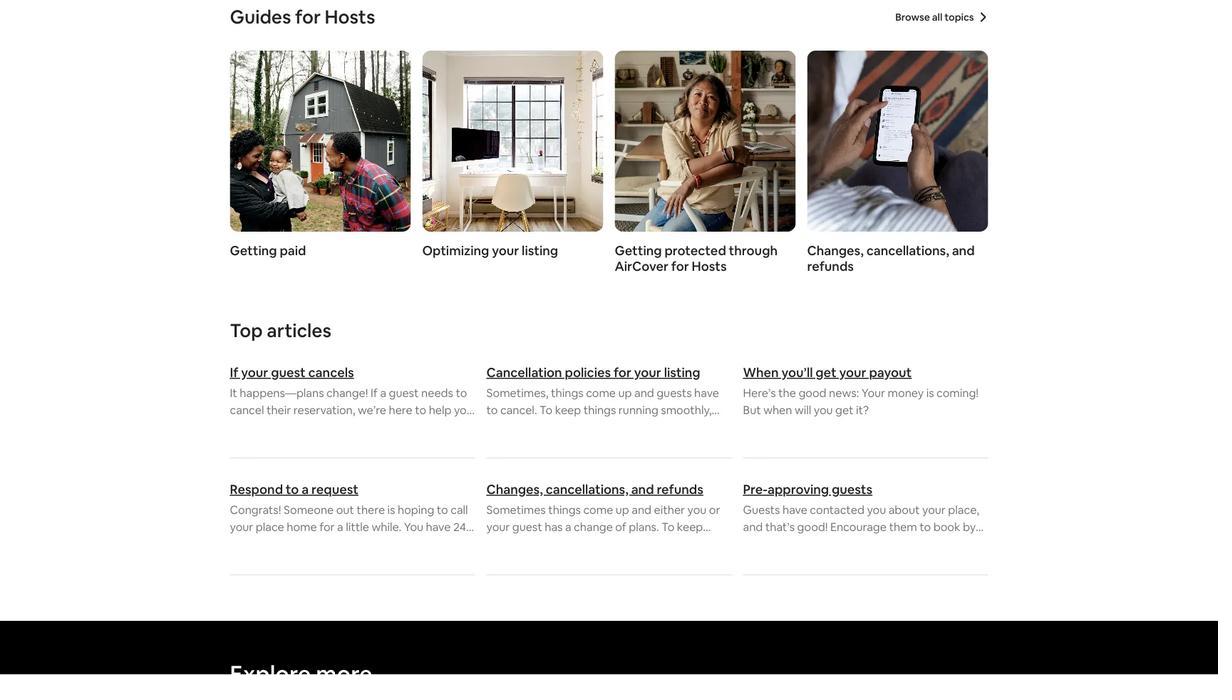 Task type: vqa. For each thing, say whether or not it's contained in the screenshot.
Cancellation policies for your listing Sometimes, things come up and guests have to cancel. To keep things running smoothly, you can choose a cancellation policy for each of your …
yes



Task type: describe. For each thing, give the bounding box(es) containing it.
changes, for changes, cancellations, and refunds sometimes things come up and either you or your guest has a change of plans. to keep things running smoothly, here's helpful info on how to …
[[487, 481, 543, 498]]

your inside when you'll get your payout here's the good news: your money is coming! but when will you get it?
[[840, 364, 867, 381]]

for inside respond to a request congrats! someone out there is hoping to call your place home for a little while. you have 24 hours to act on requests before they expire, s…
[[320, 520, 335, 534]]

1 vertical spatial get
[[836, 403, 854, 417]]

cancellation
[[487, 364, 562, 381]]

call
[[451, 502, 468, 517]]

… inside changes, cancellations, and refunds sometimes things come up and either you or your guest has a change of plans. to keep things running smoothly, here's helpful info on how to …
[[525, 554, 533, 568]]

change!
[[327, 386, 368, 400]]

the
[[779, 386, 797, 400]]

topics
[[945, 11, 975, 24]]

a person looking at the airbnb app on their cell phone. image
[[808, 51, 989, 232]]

getting protected through aircover for hosts
[[615, 243, 778, 275]]

your
[[862, 386, 886, 400]]

you'll
[[782, 364, 813, 381]]

hoping
[[398, 502, 435, 517]]

if your guest cancels it happens—plans change! if a guest needs to cancel their reservation, we're here to help you with a quick rebound.
[[230, 364, 473, 434]]

guest inside changes, cancellations, and refunds sometimes things come up and either you or your guest has a change of plans. to keep things running smoothly, here's helpful info on how to …
[[513, 520, 543, 534]]

a inside cancellation policies for your listing sometimes, things come up and guests have to cancel. to keep things running smoothly, you can choose a cancellation policy for each of your …
[[571, 420, 577, 434]]

24 inside respond to a request congrats! someone out there is hoping to call your place home for a little while. you have 24 hours to act on requests before they expire, s…
[[454, 520, 466, 534]]

aircover
[[615, 258, 669, 275]]

has
[[545, 520, 563, 534]]

we're
[[358, 403, 387, 417]]

request
[[312, 481, 359, 498]]

optimizing your listing
[[423, 243, 558, 259]]

pre-approving guests link
[[744, 481, 989, 499]]

running inside cancellation policies for your listing sometimes, things come up and guests have to cancel. to keep things running smoothly, you can choose a cancellation policy for each of your …
[[619, 403, 659, 417]]

cancel
[[230, 403, 264, 417]]

respond
[[230, 481, 283, 498]]

cancellations, for changes, cancellations, and refunds sometimes things come up and either you or your guest has a change of plans. to keep things running smoothly, here's helpful info on how to …
[[546, 481, 629, 498]]

hosts inside getting protected through aircover for hosts
[[692, 258, 727, 275]]

how
[[487, 554, 509, 568]]

on inside respond to a request congrats! someone out there is hoping to call your place home for a little while. you have 24 hours to act on requests before they expire, s…
[[295, 537, 309, 551]]

sometimes
[[487, 502, 546, 517]]

running inside changes, cancellations, and refunds sometimes things come up and either you or your guest has a change of plans. to keep things running smoothly, here's helpful info on how to …
[[522, 537, 562, 551]]

have down them
[[905, 537, 930, 551]]

relaxed airbnb host sitting at a dining room table with plants, art, and books displayed on the shelves behind her. image
[[615, 51, 796, 232]]

with
[[230, 420, 253, 434]]

when you'll get your payout link
[[744, 364, 989, 382]]

when
[[764, 403, 793, 417]]

come inside changes, cancellations, and refunds sometimes things come up and either you or your guest has a change of plans. to keep things running smoothly, here's helpful info on how to …
[[584, 502, 614, 517]]

to right needs
[[456, 386, 467, 400]]

you inside the if your guest cancels it happens—plans change! if a guest needs to cancel their reservation, we're here to help you with a quick rebound.
[[454, 403, 473, 417]]

protected
[[665, 243, 727, 259]]

or
[[710, 502, 721, 517]]

needs
[[421, 386, 454, 400]]

choose
[[530, 420, 568, 434]]

either
[[654, 502, 685, 517]]

that's
[[766, 520, 795, 534]]

to inside cancellation policies for your listing sometimes, things come up and guests have to cancel. to keep things running smoothly, you can choose a cancellation policy for each of your …
[[540, 403, 553, 417]]

book
[[934, 520, 961, 534]]

to left book
[[920, 520, 932, 534]]

your down can
[[500, 437, 524, 451]]

congrats!
[[230, 502, 281, 517]]

when
[[744, 364, 779, 381]]

for right "guides"
[[295, 5, 321, 29]]

a desk with a chair and a large computer monitor in a room with three windows. image
[[423, 51, 604, 232]]

changes, cancellations, and refunds sometimes things come up and either you or your guest has a change of plans. to keep things running smoothly, here's helpful info on how to …
[[487, 481, 725, 568]]

approving
[[768, 481, 830, 498]]

your inside pre-approving guests guests have contacted you about your place, and that's good! encourage them to book by sending a pre-approval. they'll have 24 hours to conf…
[[923, 502, 946, 517]]

act
[[276, 537, 293, 551]]

guests inside pre-approving guests guests have contacted you about your place, and that's good! encourage them to book by sending a pre-approval. they'll have 24 hours to conf…
[[832, 481, 873, 498]]

smoothly, inside changes, cancellations, and refunds sometimes things come up and either you or your guest has a change of plans. to keep things running smoothly, here's helpful info on how to …
[[564, 537, 615, 551]]

of inside changes, cancellations, and refunds sometimes things come up and either you or your guest has a change of plans. to keep things running smoothly, here's helpful info on how to …
[[616, 520, 627, 534]]

0 vertical spatial hosts
[[325, 5, 375, 29]]

top articles
[[230, 319, 332, 343]]

approval.
[[818, 537, 866, 551]]

up inside changes, cancellations, and refunds sometimes things come up and either you or your guest has a change of plans. to keep things running smoothly, here's helpful info on how to …
[[616, 502, 630, 517]]

helpful
[[651, 537, 687, 551]]

can
[[508, 420, 527, 434]]

you inside changes, cancellations, and refunds sometimes things come up and either you or your guest has a change of plans. to keep things running smoothly, here's helpful info on how to …
[[688, 502, 707, 517]]

a left little
[[337, 520, 344, 534]]

articles
[[267, 319, 332, 343]]

browse
[[896, 11, 931, 24]]

respond to a request link
[[230, 481, 475, 499]]

getting for getting protected through aircover for hosts
[[615, 243, 662, 259]]

policies
[[565, 364, 611, 381]]

changes, for changes, cancellations, and refunds
[[808, 243, 864, 259]]

changes, cancellations, and refunds
[[808, 243, 975, 275]]

you
[[404, 520, 424, 534]]

policy
[[645, 420, 676, 434]]

guests inside cancellation policies for your listing sometimes, things come up and guests have to cancel. to keep things running smoothly, you can choose a cancellation policy for each of your …
[[657, 386, 692, 400]]

good!
[[798, 520, 828, 534]]

cancellation policies for your listing sometimes, things come up and guests have to cancel. to keep things running smoothly, you can choose a cancellation policy for each of your …
[[487, 364, 722, 451]]

you inside pre-approving guests guests have contacted you about your place, and that's good! encourage them to book by sending a pre-approval. they'll have 24 hours to conf…
[[868, 502, 887, 517]]

to left help
[[415, 403, 427, 417]]

smoothly, inside cancellation policies for your listing sometimes, things come up and guests have to cancel. to keep things running smoothly, you can choose a cancellation policy for each of your …
[[661, 403, 712, 417]]

quick
[[264, 420, 292, 434]]

browse all topics
[[896, 11, 975, 24]]

payout
[[870, 364, 912, 381]]

there
[[357, 502, 385, 517]]

each
[[696, 420, 722, 434]]

your inside respond to a request congrats! someone out there is hoping to call your place home for a little while. you have 24 hours to act on requests before they expire, s…
[[230, 520, 253, 534]]

their
[[267, 403, 291, 417]]

and inside "changes, cancellations, and refunds"
[[953, 243, 975, 259]]

getting for getting paid
[[230, 243, 277, 259]]

have down the approving
[[783, 502, 808, 517]]

through
[[729, 243, 778, 259]]

it?
[[857, 403, 869, 417]]

0 vertical spatial if
[[230, 364, 238, 381]]

on inside changes, cancellations, and refunds sometimes things come up and either you or your guest has a change of plans. to keep things running smoothly, here's helpful info on how to …
[[712, 537, 725, 551]]

s…
[[461, 537, 474, 551]]

happens—plans
[[240, 386, 324, 400]]

pre-
[[796, 537, 818, 551]]

little
[[346, 520, 369, 534]]

guides
[[230, 5, 291, 29]]

your inside changes, cancellations, and refunds sometimes things come up and either you or your guest has a change of plans. to keep things running smoothly, here's helpful info on how to …
[[487, 520, 510, 534]]

you inside cancellation policies for your listing sometimes, things come up and guests have to cancel. to keep things running smoothly, you can choose a cancellation policy for each of your …
[[487, 420, 506, 434]]

someone
[[284, 502, 334, 517]]

things down policies
[[551, 386, 584, 400]]

cancellation
[[579, 420, 643, 434]]

0 horizontal spatial guest
[[271, 364, 306, 381]]

but
[[744, 403, 761, 417]]

them
[[890, 520, 918, 534]]

paid
[[280, 243, 306, 259]]

all
[[933, 11, 943, 24]]

guides for hosts
[[230, 5, 375, 29]]

optimizing
[[423, 243, 490, 259]]

a up we're
[[380, 386, 387, 400]]

cancel.
[[501, 403, 537, 417]]

encourage
[[831, 520, 887, 534]]



Task type: locate. For each thing, give the bounding box(es) containing it.
up down cancellation policies for your listing link
[[619, 386, 632, 400]]

0 horizontal spatial 24
[[454, 520, 466, 534]]

to up choose
[[540, 403, 553, 417]]

1 vertical spatial guest
[[389, 386, 419, 400]]

hours down place
[[230, 537, 259, 551]]

1 vertical spatial cancellations,
[[546, 481, 629, 498]]

to left 'call'
[[437, 502, 448, 517]]

0 vertical spatial 24
[[454, 520, 466, 534]]

place
[[256, 520, 284, 534]]

place,
[[949, 502, 980, 517]]

2 getting from the left
[[615, 243, 662, 259]]

plans.
[[629, 520, 660, 534]]

0 horizontal spatial keep
[[555, 403, 581, 417]]

of up the here's
[[616, 520, 627, 534]]

0 horizontal spatial getting
[[230, 243, 277, 259]]

to left act
[[262, 537, 273, 551]]

guest up here
[[389, 386, 419, 400]]

come inside cancellation policies for your listing sometimes, things come up and guests have to cancel. to keep things running smoothly, you can choose a cancellation policy for each of your …
[[586, 386, 616, 400]]

pre-
[[744, 481, 768, 498]]

1 vertical spatial if
[[371, 386, 378, 400]]

to down sending on the right bottom of page
[[744, 554, 755, 568]]

0 vertical spatial listing
[[522, 243, 558, 259]]

0 horizontal spatial on
[[295, 537, 309, 551]]

to
[[456, 386, 467, 400], [415, 403, 427, 417], [487, 403, 498, 417], [286, 481, 299, 498], [437, 502, 448, 517], [920, 520, 932, 534], [262, 537, 273, 551], [512, 554, 523, 568], [744, 554, 755, 568]]

1 horizontal spatial is
[[927, 386, 935, 400]]

2 hours from the left
[[948, 537, 977, 551]]

hours down by
[[948, 537, 977, 551]]

cancellations, for changes, cancellations, and refunds
[[867, 243, 950, 259]]

keep
[[555, 403, 581, 417], [677, 520, 703, 534]]

1 horizontal spatial listing
[[664, 364, 701, 381]]

smoothly, down change
[[564, 537, 615, 551]]

and
[[953, 243, 975, 259], [635, 386, 655, 400], [632, 481, 654, 498], [632, 502, 652, 517], [744, 520, 763, 534]]

1 horizontal spatial on
[[712, 537, 725, 551]]

top
[[230, 319, 263, 343]]

pre-approving guests guests have contacted you about your place, and that's good! encourage them to book by sending a pre-approval. they'll have 24 hours to conf…
[[744, 481, 980, 568]]

will
[[795, 403, 812, 417]]

to
[[540, 403, 553, 417], [662, 520, 675, 534]]

sometimes,
[[487, 386, 549, 400]]

while.
[[372, 520, 402, 534]]

you
[[454, 403, 473, 417], [814, 403, 833, 417], [487, 420, 506, 434], [688, 502, 707, 517], [868, 502, 887, 517]]

guests up contacted
[[832, 481, 873, 498]]

1 hours from the left
[[230, 537, 259, 551]]

getting paid
[[230, 243, 306, 259]]

24 down book
[[932, 537, 945, 551]]

24
[[454, 520, 466, 534], [932, 537, 945, 551]]

1 horizontal spatial cancellations,
[[867, 243, 950, 259]]

1 on from the left
[[295, 537, 309, 551]]

of
[[487, 437, 498, 451], [616, 520, 627, 534]]

home
[[287, 520, 317, 534]]

contacted
[[810, 502, 865, 517]]

0 horizontal spatial hours
[[230, 537, 259, 551]]

have up the each
[[695, 386, 720, 400]]

they
[[397, 537, 421, 551]]

1 getting from the left
[[230, 243, 277, 259]]

you down good
[[814, 403, 833, 417]]

if your guest cancels link
[[230, 364, 475, 382]]

your down the sometimes
[[487, 520, 510, 534]]

1 vertical spatial changes,
[[487, 481, 543, 498]]

cancels
[[308, 364, 354, 381]]

by
[[963, 520, 976, 534]]

guest down the sometimes
[[513, 520, 543, 534]]

things up cancellation
[[584, 403, 616, 417]]

for inside getting protected through aircover for hosts
[[672, 258, 689, 275]]

0 vertical spatial running
[[619, 403, 659, 417]]

getting inside getting protected through aircover for hosts
[[615, 243, 662, 259]]

keep up info
[[677, 520, 703, 534]]

to left "cancel."
[[487, 403, 498, 417]]

guest
[[271, 364, 306, 381], [389, 386, 419, 400], [513, 520, 543, 534]]

coming!
[[937, 386, 979, 400]]

24 inside pre-approving guests guests have contacted you about your place, and that's good! encourage them to book by sending a pre-approval. they'll have 24 hours to conf…
[[932, 537, 945, 551]]

hosts
[[325, 5, 375, 29], [692, 258, 727, 275]]

to up someone
[[286, 481, 299, 498]]

0 horizontal spatial is
[[388, 502, 395, 517]]

1 vertical spatial hosts
[[692, 258, 727, 275]]

1 vertical spatial to
[[662, 520, 675, 534]]

1 horizontal spatial keep
[[677, 520, 703, 534]]

respond to a request congrats! someone out there is hoping to call your place home for a little while. you have 24 hours to act on requests before they expire, s…
[[230, 481, 474, 551]]

1 horizontal spatial changes,
[[808, 243, 864, 259]]

0 vertical spatial cancellations,
[[867, 243, 950, 259]]

you left can
[[487, 420, 506, 434]]

and inside pre-approving guests guests have contacted you about your place, and that's good! encourage them to book by sending a pre-approval. they'll have 24 hours to conf…
[[744, 520, 763, 534]]

a right choose
[[571, 420, 577, 434]]

a right with
[[255, 420, 261, 434]]

have
[[695, 386, 720, 400], [783, 502, 808, 517], [426, 520, 451, 534], [905, 537, 930, 551]]

cancellations, inside changes, cancellations, and refunds sometimes things come up and either you or your guest has a change of plans. to keep things running smoothly, here's helpful info on how to …
[[546, 481, 629, 498]]

0 vertical spatial to
[[540, 403, 553, 417]]

info
[[689, 537, 709, 551]]

0 horizontal spatial running
[[522, 537, 562, 551]]

1 horizontal spatial getting
[[615, 243, 662, 259]]

0 horizontal spatial cancellations,
[[546, 481, 629, 498]]

change
[[574, 520, 613, 534]]

0 vertical spatial come
[[586, 386, 616, 400]]

0 horizontal spatial hosts
[[325, 5, 375, 29]]

… down can
[[526, 437, 534, 451]]

have up expire,
[[426, 520, 451, 534]]

1 vertical spatial guests
[[832, 481, 873, 498]]

expire,
[[423, 537, 459, 551]]

0 horizontal spatial of
[[487, 437, 498, 451]]

running up 'policy'
[[619, 403, 659, 417]]

1 horizontal spatial hours
[[948, 537, 977, 551]]

1 horizontal spatial refunds
[[808, 258, 854, 275]]

1 vertical spatial …
[[525, 554, 533, 568]]

to inside changes, cancellations, and refunds sometimes things come up and either you or your guest has a change of plans. to keep things running smoothly, here's helpful info on how to …
[[662, 520, 675, 534]]

things up has
[[549, 502, 581, 517]]

0 horizontal spatial to
[[540, 403, 553, 417]]

…
[[526, 437, 534, 451], [525, 554, 533, 568]]

changes, inside "changes, cancellations, and refunds"
[[808, 243, 864, 259]]

here
[[389, 403, 413, 417]]

1 vertical spatial up
[[616, 502, 630, 517]]

you right help
[[454, 403, 473, 417]]

it
[[230, 386, 237, 400]]

of down sometimes,
[[487, 437, 498, 451]]

out
[[336, 502, 354, 517]]

1 vertical spatial running
[[522, 537, 562, 551]]

0 horizontal spatial guests
[[657, 386, 692, 400]]

getting left paid
[[230, 243, 277, 259]]

1 horizontal spatial changes, cancellations, and refunds link
[[808, 51, 989, 275]]

browse all topics link
[[896, 11, 989, 24]]

if up it
[[230, 364, 238, 381]]

get up good
[[816, 364, 837, 381]]

for right aircover
[[672, 258, 689, 275]]

0 vertical spatial up
[[619, 386, 632, 400]]

guests
[[744, 502, 781, 517]]

1 vertical spatial keep
[[677, 520, 703, 534]]

about
[[889, 502, 920, 517]]

two adults and a child, laughing, outside a barn-shaped house in the forest. image
[[230, 51, 411, 232]]

2 on from the left
[[712, 537, 725, 551]]

0 vertical spatial changes,
[[808, 243, 864, 259]]

guest up 'happens—plans'
[[271, 364, 306, 381]]

1 horizontal spatial smoothly,
[[661, 403, 712, 417]]

a left pre-
[[788, 537, 794, 551]]

0 horizontal spatial if
[[230, 364, 238, 381]]

help
[[429, 403, 452, 417]]

1 horizontal spatial to
[[662, 520, 675, 534]]

for up requests
[[320, 520, 335, 534]]

on
[[295, 537, 309, 551], [712, 537, 725, 551]]

getting paid link
[[230, 51, 411, 259]]

your up 'happens—plans'
[[241, 364, 268, 381]]

cancellations, inside "changes, cancellations, and refunds"
[[867, 243, 950, 259]]

is up while.
[[388, 502, 395, 517]]

1 vertical spatial refunds
[[657, 481, 704, 498]]

listing
[[522, 243, 558, 259], [664, 364, 701, 381]]

news:
[[830, 386, 860, 400]]

24 down 'call'
[[454, 520, 466, 534]]

1 horizontal spatial 24
[[932, 537, 945, 551]]

your up 'policy'
[[635, 364, 662, 381]]

0 horizontal spatial refunds
[[657, 481, 704, 498]]

you left 'or'
[[688, 502, 707, 517]]

here's
[[617, 537, 649, 551]]

0 horizontal spatial listing
[[522, 243, 558, 259]]

0 vertical spatial get
[[816, 364, 837, 381]]

to inside changes, cancellations, and refunds sometimes things come up and either you or your guest has a change of plans. to keep things running smoothly, here's helpful info on how to …
[[512, 554, 523, 568]]

optimizing your listing link
[[423, 51, 604, 259]]

smoothly, up the each
[[661, 403, 712, 417]]

refunds for changes, cancellations, and refunds sometimes things come up and either you or your guest has a change of plans. to keep things running smoothly, here's helpful info on how to …
[[657, 481, 704, 498]]

0 vertical spatial is
[[927, 386, 935, 400]]

come up change
[[584, 502, 614, 517]]

0 vertical spatial smoothly,
[[661, 403, 712, 417]]

1 horizontal spatial hosts
[[692, 258, 727, 275]]

1 vertical spatial is
[[388, 502, 395, 517]]

refunds for changes, cancellations, and refunds
[[808, 258, 854, 275]]

0 vertical spatial keep
[[555, 403, 581, 417]]

if
[[230, 364, 238, 381], [371, 386, 378, 400]]

of inside cancellation policies for your listing sometimes, things come up and guests have to cancel. to keep things running smoothly, you can choose a cancellation policy for each of your …
[[487, 437, 498, 451]]

up up the plans.
[[616, 502, 630, 517]]

hours inside respond to a request congrats! someone out there is hoping to call your place home for a little while. you have 24 hours to act on requests before they expire, s…
[[230, 537, 259, 551]]

things
[[551, 386, 584, 400], [584, 403, 616, 417], [549, 502, 581, 517], [487, 537, 519, 551]]

0 vertical spatial guests
[[657, 386, 692, 400]]

0 horizontal spatial changes,
[[487, 481, 543, 498]]

1 vertical spatial smoothly,
[[564, 537, 615, 551]]

if up we're
[[371, 386, 378, 400]]

… right how
[[525, 554, 533, 568]]

up inside cancellation policies for your listing sometimes, things come up and guests have to cancel. to keep things running smoothly, you can choose a cancellation policy for each of your …
[[619, 386, 632, 400]]

you inside when you'll get your payout here's the good news: your money is coming! but when will you get it?
[[814, 403, 833, 417]]

0 vertical spatial refunds
[[808, 258, 854, 275]]

sending
[[744, 537, 785, 551]]

here's
[[744, 386, 776, 400]]

a inside pre-approving guests guests have contacted you about your place, and that's good! encourage them to book by sending a pre-approval. they'll have 24 hours to conf…
[[788, 537, 794, 551]]

1 vertical spatial changes, cancellations, and refunds link
[[487, 481, 732, 499]]

to inside cancellation policies for your listing sometimes, things come up and guests have to cancel. to keep things running smoothly, you can choose a cancellation policy for each of your …
[[487, 403, 498, 417]]

0 vertical spatial guest
[[271, 364, 306, 381]]

getting left protected
[[615, 243, 662, 259]]

1 horizontal spatial if
[[371, 386, 378, 400]]

to up "helpful"
[[662, 520, 675, 534]]

is
[[927, 386, 935, 400], [388, 502, 395, 517]]

your inside the if your guest cancels it happens—plans change! if a guest needs to cancel their reservation, we're here to help you with a quick rebound.
[[241, 364, 268, 381]]

1 vertical spatial come
[[584, 502, 614, 517]]

you down pre-approving guests link
[[868, 502, 887, 517]]

… inside cancellation policies for your listing sometimes, things come up and guests have to cancel. to keep things running smoothly, you can choose a cancellation policy for each of your …
[[526, 437, 534, 451]]

your up news:
[[840, 364, 867, 381]]

keep up choose
[[555, 403, 581, 417]]

0 horizontal spatial changes, cancellations, and refunds link
[[487, 481, 732, 499]]

a inside changes, cancellations, and refunds sometimes things come up and either you or your guest has a change of plans. to keep things running smoothly, here's helpful info on how to …
[[566, 520, 572, 534]]

0 vertical spatial changes, cancellations, and refunds link
[[808, 51, 989, 275]]

1 horizontal spatial running
[[619, 403, 659, 417]]

getting protected through aircover for hosts link
[[615, 51, 796, 275]]

conf…
[[757, 554, 788, 568]]

requests
[[311, 537, 357, 551]]

refunds
[[808, 258, 854, 275], [657, 481, 704, 498]]

running down has
[[522, 537, 562, 551]]

refunds inside "changes, cancellations, and refunds"
[[808, 258, 854, 275]]

listing inside cancellation policies for your listing sometimes, things come up and guests have to cancel. to keep things running smoothly, you can choose a cancellation policy for each of your …
[[664, 364, 701, 381]]

2 vertical spatial guest
[[513, 520, 543, 534]]

0 horizontal spatial smoothly,
[[564, 537, 615, 551]]

hours inside pre-approving guests guests have contacted you about your place, and that's good! encourage them to book by sending a pre-approval. they'll have 24 hours to conf…
[[948, 537, 977, 551]]

smoothly,
[[661, 403, 712, 417], [564, 537, 615, 551]]

guests up 'policy'
[[657, 386, 692, 400]]

before
[[360, 537, 395, 551]]

1 horizontal spatial guests
[[832, 481, 873, 498]]

your right optimizing
[[492, 243, 519, 259]]

changes, inside changes, cancellations, and refunds sometimes things come up and either you or your guest has a change of plans. to keep things running smoothly, here's helpful info on how to …
[[487, 481, 543, 498]]

for left the each
[[679, 420, 694, 434]]

have inside cancellation policies for your listing sometimes, things come up and guests have to cancel. to keep things running smoothly, you can choose a cancellation policy for each of your …
[[695, 386, 720, 400]]

2 horizontal spatial guest
[[513, 520, 543, 534]]

things up how
[[487, 537, 519, 551]]

your down congrats!
[[230, 520, 253, 534]]

they'll
[[869, 537, 902, 551]]

keep inside cancellation policies for your listing sometimes, things come up and guests have to cancel. to keep things running smoothly, you can choose a cancellation policy for each of your …
[[555, 403, 581, 417]]

on down home
[[295, 537, 309, 551]]

get down news:
[[836, 403, 854, 417]]

your up book
[[923, 502, 946, 517]]

cancellation policies for your listing link
[[487, 364, 732, 382]]

1 vertical spatial of
[[616, 520, 627, 534]]

up
[[619, 386, 632, 400], [616, 502, 630, 517]]

is inside respond to a request congrats! someone out there is hoping to call your place home for a little while. you have 24 hours to act on requests before they expire, s…
[[388, 502, 395, 517]]

1 horizontal spatial of
[[616, 520, 627, 534]]

rebound.
[[295, 420, 342, 434]]

have inside respond to a request congrats! someone out there is hoping to call your place home for a little while. you have 24 hours to act on requests before they expire, s…
[[426, 520, 451, 534]]

to right how
[[512, 554, 523, 568]]

is inside when you'll get your payout here's the good news: your money is coming! but when will you get it?
[[927, 386, 935, 400]]

changes,
[[808, 243, 864, 259], [487, 481, 543, 498]]

a up someone
[[302, 481, 309, 498]]

is right "money"
[[927, 386, 935, 400]]

and inside cancellation policies for your listing sometimes, things come up and guests have to cancel. to keep things running smoothly, you can choose a cancellation policy for each of your …
[[635, 386, 655, 400]]

for right policies
[[614, 364, 632, 381]]

on right info
[[712, 537, 725, 551]]

1 vertical spatial 24
[[932, 537, 945, 551]]

refunds inside changes, cancellations, and refunds sometimes things come up and either you or your guest has a change of plans. to keep things running smoothly, here's helpful info on how to …
[[657, 481, 704, 498]]

a right has
[[566, 520, 572, 534]]

reservation,
[[294, 403, 356, 417]]

come down cancellation policies for your listing link
[[586, 386, 616, 400]]

1 vertical spatial listing
[[664, 364, 701, 381]]

0 vertical spatial …
[[526, 437, 534, 451]]

keep inside changes, cancellations, and refunds sometimes things come up and either you or your guest has a change of plans. to keep things running smoothly, here's helpful info on how to …
[[677, 520, 703, 534]]

for
[[295, 5, 321, 29], [672, 258, 689, 275], [614, 364, 632, 381], [679, 420, 694, 434], [320, 520, 335, 534]]

0 vertical spatial of
[[487, 437, 498, 451]]

1 horizontal spatial guest
[[389, 386, 419, 400]]



